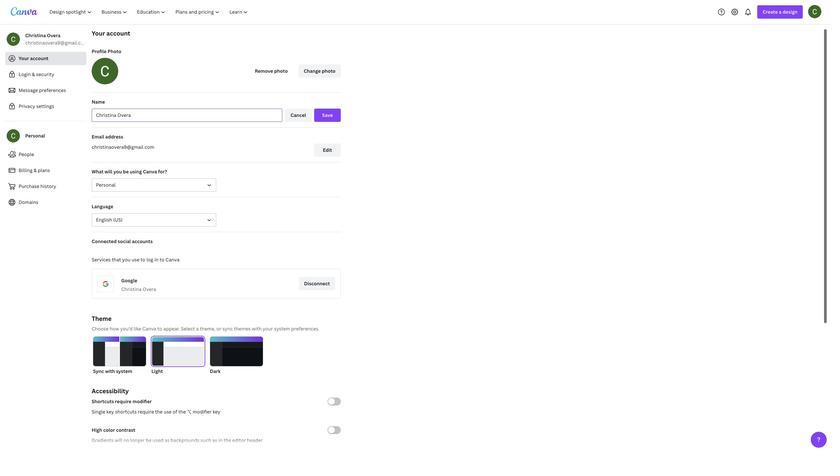 Task type: describe. For each thing, give the bounding box(es) containing it.
1 key from the left
[[106, 409, 114, 415]]

preferences
[[39, 87, 66, 93]]

Light button
[[152, 337, 205, 375]]

single
[[92, 409, 105, 415]]

message preferences
[[19, 87, 66, 93]]

christina inside christina overa christinaovera9@gmail.com
[[25, 32, 46, 39]]

edit
[[323, 147, 332, 153]]

2 horizontal spatial the
[[224, 437, 231, 444]]

email address
[[92, 134, 123, 140]]

no
[[124, 437, 129, 444]]

high
[[92, 427, 102, 433]]

1 horizontal spatial the
[[179, 409, 186, 415]]

theme
[[92, 315, 112, 323]]

system inside theme choose how you'd like canva to appear. select a theme, or sync themes with your system preferences.
[[274, 326, 290, 332]]

a inside create a design 'dropdown button'
[[780, 9, 782, 15]]

services
[[92, 257, 111, 263]]

remove photo
[[255, 68, 288, 74]]

your account inside your account link
[[19, 55, 49, 61]]

your account link
[[5, 52, 86, 65]]

login
[[19, 71, 31, 77]]

christina overa image
[[809, 5, 822, 18]]

& for billing
[[34, 167, 37, 174]]

billing & plans
[[19, 167, 50, 174]]

0 vertical spatial be
[[123, 169, 129, 175]]

login & security
[[19, 71, 54, 77]]

photo for change photo
[[322, 68, 336, 74]]

change photo button
[[299, 64, 341, 78]]

your
[[263, 326, 273, 332]]

editor
[[232, 437, 246, 444]]

services that you use to log in to canva
[[92, 257, 180, 263]]

photo for remove photo
[[274, 68, 288, 74]]

log
[[147, 257, 153, 263]]

sync
[[223, 326, 233, 332]]

you'd
[[120, 326, 133, 332]]

profile photo
[[92, 48, 121, 55]]

a inside theme choose how you'd like canva to appear. select a theme, or sync themes with your system preferences.
[[196, 326, 199, 332]]

theme,
[[200, 326, 216, 332]]

cancel button
[[285, 109, 312, 122]]

sync with system
[[93, 368, 132, 375]]

select
[[181, 326, 195, 332]]

save button
[[314, 109, 341, 122]]

high color contrast
[[92, 427, 135, 433]]

connected
[[92, 238, 117, 245]]

domains
[[19, 199, 38, 205]]

1 horizontal spatial be
[[146, 437, 152, 444]]

you for will
[[114, 169, 122, 175]]

1 vertical spatial use
[[164, 409, 172, 415]]

accounts
[[132, 238, 153, 245]]

1 horizontal spatial require
[[138, 409, 154, 415]]

photo
[[108, 48, 121, 55]]

privacy settings
[[19, 103, 54, 109]]

edit button
[[314, 144, 341, 157]]

of
[[173, 409, 177, 415]]

with inside button
[[105, 368, 115, 375]]

people link
[[5, 148, 86, 161]]

plans
[[38, 167, 50, 174]]

purchase
[[19, 183, 39, 189]]

domains link
[[5, 196, 86, 209]]

gradients
[[92, 437, 114, 444]]

remove
[[255, 68, 273, 74]]

social
[[118, 238, 131, 245]]

longer
[[130, 437, 145, 444]]

or
[[217, 326, 221, 332]]

2 as from the left
[[213, 437, 217, 444]]

like
[[134, 326, 141, 332]]

what
[[92, 169, 104, 175]]

you for that
[[122, 257, 131, 263]]

0 vertical spatial in
[[154, 257, 159, 263]]

settings
[[36, 103, 54, 109]]

0 horizontal spatial personal
[[25, 133, 45, 139]]

privacy settings link
[[5, 100, 86, 113]]

people
[[19, 151, 34, 158]]

accessibility
[[92, 387, 129, 395]]

using
[[130, 169, 142, 175]]

google christina overa
[[121, 278, 156, 293]]

system inside button
[[116, 368, 132, 375]]

1 vertical spatial your
[[19, 55, 29, 61]]

used
[[153, 437, 164, 444]]

contrast
[[116, 427, 135, 433]]

profile
[[92, 48, 107, 55]]

that
[[112, 257, 121, 263]]

0 horizontal spatial the
[[155, 409, 163, 415]]

such
[[201, 437, 211, 444]]

Language: English (US) button
[[92, 213, 216, 227]]

message
[[19, 87, 38, 93]]

cancel
[[291, 112, 306, 118]]

billing & plans link
[[5, 164, 86, 177]]

remove photo button
[[250, 64, 293, 78]]

what will you be using canva for?
[[92, 169, 167, 175]]

will for no
[[115, 437, 122, 444]]

google
[[121, 278, 137, 284]]

themes
[[234, 326, 251, 332]]

backgrounds
[[171, 437, 200, 444]]



Task type: vqa. For each thing, say whether or not it's contained in the screenshot.
the topmost list
no



Task type: locate. For each thing, give the bounding box(es) containing it.
0 horizontal spatial overa
[[47, 32, 60, 39]]

as right used
[[165, 437, 170, 444]]

english
[[96, 217, 112, 223]]

0 horizontal spatial your
[[19, 55, 29, 61]]

your up profile
[[92, 29, 105, 37]]

be left used
[[146, 437, 152, 444]]

system up accessibility
[[116, 368, 132, 375]]

with
[[252, 326, 262, 332], [105, 368, 115, 375]]

overa
[[47, 32, 60, 39], [143, 286, 156, 293]]

create a design
[[763, 9, 798, 15]]

a left design
[[780, 9, 782, 15]]

message preferences link
[[5, 84, 86, 97]]

0 horizontal spatial christinaovera9@gmail.com
[[25, 40, 88, 46]]

canva for theme
[[142, 326, 156, 332]]

photo right the change
[[322, 68, 336, 74]]

save
[[322, 112, 333, 118]]

you left using
[[114, 169, 122, 175]]

appear.
[[163, 326, 180, 332]]

1 vertical spatial personal
[[96, 182, 116, 188]]

1 horizontal spatial as
[[213, 437, 217, 444]]

overa down log
[[143, 286, 156, 293]]

1 vertical spatial you
[[122, 257, 131, 263]]

will for you
[[105, 169, 112, 175]]

overa up your account link
[[47, 32, 60, 39]]

personal up people at top
[[25, 133, 45, 139]]

christina inside "google christina overa"
[[121, 286, 142, 293]]

1 horizontal spatial photo
[[322, 68, 336, 74]]

& for login
[[32, 71, 35, 77]]

christina
[[25, 32, 46, 39], [121, 286, 142, 293]]

personal down what
[[96, 182, 116, 188]]

account up login & security
[[30, 55, 49, 61]]

will
[[105, 169, 112, 175], [115, 437, 122, 444]]

0 horizontal spatial key
[[106, 409, 114, 415]]

canva right log
[[166, 257, 180, 263]]

billing
[[19, 167, 32, 174]]

top level navigation element
[[45, 5, 254, 19]]

use left log
[[132, 257, 140, 263]]

dark
[[210, 368, 221, 375]]

1 horizontal spatial modifier
[[193, 409, 212, 415]]

require up 'shortcuts'
[[115, 399, 132, 405]]

2 photo from the left
[[322, 68, 336, 74]]

1 horizontal spatial key
[[213, 409, 220, 415]]

the
[[155, 409, 163, 415], [179, 409, 186, 415], [224, 437, 231, 444]]

0 horizontal spatial require
[[115, 399, 132, 405]]

1 vertical spatial a
[[196, 326, 199, 332]]

disconnect button
[[299, 277, 335, 291]]

0 horizontal spatial your account
[[19, 55, 49, 61]]

overa inside christina overa christinaovera9@gmail.com
[[47, 32, 60, 39]]

1 vertical spatial will
[[115, 437, 122, 444]]

1 horizontal spatial christinaovera9@gmail.com
[[92, 144, 154, 150]]

0 horizontal spatial as
[[165, 437, 170, 444]]

photo
[[274, 68, 288, 74], [322, 68, 336, 74]]

the left of
[[155, 409, 163, 415]]

0 horizontal spatial christina
[[25, 32, 46, 39]]

privacy
[[19, 103, 35, 109]]

you
[[114, 169, 122, 175], [122, 257, 131, 263]]

key right "single"
[[106, 409, 114, 415]]

1 vertical spatial modifier
[[193, 409, 212, 415]]

⌥
[[187, 409, 192, 415]]

use
[[132, 257, 140, 263], [164, 409, 172, 415]]

0 vertical spatial with
[[252, 326, 262, 332]]

will left no
[[115, 437, 122, 444]]

name
[[92, 99, 105, 105]]

Name text field
[[96, 109, 278, 122]]

create
[[763, 9, 778, 15]]

key right ⌥
[[213, 409, 220, 415]]

0 vertical spatial overa
[[47, 32, 60, 39]]

choose
[[92, 326, 109, 332]]

1 vertical spatial in
[[219, 437, 223, 444]]

0 vertical spatial your account
[[92, 29, 130, 37]]

0 vertical spatial require
[[115, 399, 132, 405]]

1 vertical spatial christinaovera9@gmail.com
[[92, 144, 154, 150]]

account up photo
[[107, 29, 130, 37]]

1 vertical spatial christina
[[121, 286, 142, 293]]

0 horizontal spatial will
[[105, 169, 112, 175]]

color
[[103, 427, 115, 433]]

canva left for? on the top
[[143, 169, 157, 175]]

shortcuts
[[115, 409, 137, 415]]

history
[[40, 183, 56, 189]]

header
[[247, 437, 263, 444]]

1 horizontal spatial will
[[115, 437, 122, 444]]

be left using
[[123, 169, 129, 175]]

as right such
[[213, 437, 217, 444]]

1 horizontal spatial your
[[92, 29, 105, 37]]

1 horizontal spatial in
[[219, 437, 223, 444]]

0 vertical spatial account
[[107, 29, 130, 37]]

1 horizontal spatial with
[[252, 326, 262, 332]]

for?
[[158, 169, 167, 175]]

connected social accounts
[[92, 238, 153, 245]]

1 vertical spatial require
[[138, 409, 154, 415]]

preferences.
[[291, 326, 320, 332]]

your account up photo
[[92, 29, 130, 37]]

Sync with system button
[[93, 337, 146, 375]]

to left appear.
[[158, 326, 162, 332]]

modifier up single key shortcuts require the use of the ⌥ modifier key
[[133, 399, 152, 405]]

modifier right ⌥
[[193, 409, 212, 415]]

0 horizontal spatial be
[[123, 169, 129, 175]]

to inside theme choose how you'd like canva to appear. select a theme, or sync themes with your system preferences.
[[158, 326, 162, 332]]

christina overa christinaovera9@gmail.com
[[25, 32, 88, 46]]

& right login
[[32, 71, 35, 77]]

1 vertical spatial &
[[34, 167, 37, 174]]

require right 'shortcuts'
[[138, 409, 154, 415]]

christina up your account link
[[25, 32, 46, 39]]

shortcuts require modifier
[[92, 399, 152, 405]]

0 vertical spatial canva
[[143, 169, 157, 175]]

purchase history link
[[5, 180, 86, 193]]

1 horizontal spatial overa
[[143, 286, 156, 293]]

email
[[92, 134, 104, 140]]

use left of
[[164, 409, 172, 415]]

0 vertical spatial &
[[32, 71, 35, 77]]

to right log
[[160, 257, 165, 263]]

your account up login & security
[[19, 55, 49, 61]]

1 vertical spatial account
[[30, 55, 49, 61]]

system
[[274, 326, 290, 332], [116, 368, 132, 375]]

change photo
[[304, 68, 336, 74]]

canva inside theme choose how you'd like canva to appear. select a theme, or sync themes with your system preferences.
[[142, 326, 156, 332]]

0 horizontal spatial modifier
[[133, 399, 152, 405]]

0 vertical spatial use
[[132, 257, 140, 263]]

you right that
[[122, 257, 131, 263]]

0 horizontal spatial a
[[196, 326, 199, 332]]

gradients will no longer be used as backgrounds such as in the editor header
[[92, 437, 263, 444]]

2 vertical spatial canva
[[142, 326, 156, 332]]

design
[[783, 9, 798, 15]]

0 vertical spatial will
[[105, 169, 112, 175]]

0 horizontal spatial photo
[[274, 68, 288, 74]]

in right log
[[154, 257, 159, 263]]

1 vertical spatial overa
[[143, 286, 156, 293]]

a right select
[[196, 326, 199, 332]]

1 horizontal spatial christina
[[121, 286, 142, 293]]

1 horizontal spatial a
[[780, 9, 782, 15]]

overa inside "google christina overa"
[[143, 286, 156, 293]]

require
[[115, 399, 132, 405], [138, 409, 154, 415]]

with inside theme choose how you'd like canva to appear. select a theme, or sync themes with your system preferences.
[[252, 326, 262, 332]]

Dark button
[[210, 337, 263, 375]]

system right your
[[274, 326, 290, 332]]

login & security link
[[5, 68, 86, 81]]

1 vertical spatial your account
[[19, 55, 49, 61]]

a
[[780, 9, 782, 15], [196, 326, 199, 332]]

with right sync
[[105, 368, 115, 375]]

1 vertical spatial with
[[105, 368, 115, 375]]

with left your
[[252, 326, 262, 332]]

change
[[304, 68, 321, 74]]

0 vertical spatial christina
[[25, 32, 46, 39]]

to
[[141, 257, 145, 263], [160, 257, 165, 263], [158, 326, 162, 332]]

0 horizontal spatial in
[[154, 257, 159, 263]]

address
[[105, 134, 123, 140]]

to left log
[[141, 257, 145, 263]]

2 key from the left
[[213, 409, 220, 415]]

1 horizontal spatial use
[[164, 409, 172, 415]]

christinaovera9@gmail.com down address
[[92, 144, 154, 150]]

0 vertical spatial christinaovera9@gmail.com
[[25, 40, 88, 46]]

personal inside button
[[96, 182, 116, 188]]

how
[[110, 326, 119, 332]]

1 horizontal spatial personal
[[96, 182, 116, 188]]

0 vertical spatial personal
[[25, 133, 45, 139]]

canva for what
[[143, 169, 157, 175]]

christina down google in the bottom left of the page
[[121, 286, 142, 293]]

key
[[106, 409, 114, 415], [213, 409, 220, 415]]

1 photo from the left
[[274, 68, 288, 74]]

0 horizontal spatial use
[[132, 257, 140, 263]]

theme choose how you'd like canva to appear. select a theme, or sync themes with your system preferences.
[[92, 315, 320, 332]]

0 vertical spatial a
[[780, 9, 782, 15]]

personal
[[25, 133, 45, 139], [96, 182, 116, 188]]

1 vertical spatial canva
[[166, 257, 180, 263]]

0 vertical spatial your
[[92, 29, 105, 37]]

will right what
[[105, 169, 112, 175]]

single key shortcuts require the use of the ⌥ modifier key
[[92, 409, 220, 415]]

shortcuts
[[92, 399, 114, 405]]

your up login
[[19, 55, 29, 61]]

christinaovera9@gmail.com up your account link
[[25, 40, 88, 46]]

1 horizontal spatial your account
[[92, 29, 130, 37]]

0 vertical spatial system
[[274, 326, 290, 332]]

security
[[36, 71, 54, 77]]

in right such
[[219, 437, 223, 444]]

1 horizontal spatial system
[[274, 326, 290, 332]]

the left editor at the bottom left
[[224, 437, 231, 444]]

the left ⌥
[[179, 409, 186, 415]]

0 horizontal spatial system
[[116, 368, 132, 375]]

& left plans
[[34, 167, 37, 174]]

(us)
[[113, 217, 123, 223]]

0 horizontal spatial with
[[105, 368, 115, 375]]

0 vertical spatial you
[[114, 169, 122, 175]]

1 as from the left
[[165, 437, 170, 444]]

disconnect
[[304, 281, 330, 287]]

canva right like
[[142, 326, 156, 332]]

1 vertical spatial system
[[116, 368, 132, 375]]

0 vertical spatial modifier
[[133, 399, 152, 405]]

1 horizontal spatial account
[[107, 29, 130, 37]]

english (us)
[[96, 217, 123, 223]]

photo right remove
[[274, 68, 288, 74]]

purchase history
[[19, 183, 56, 189]]

create a design button
[[758, 5, 803, 19]]

0 horizontal spatial account
[[30, 55, 49, 61]]

Personal button
[[92, 179, 216, 192]]

1 vertical spatial be
[[146, 437, 152, 444]]

language
[[92, 203, 113, 210]]

sync
[[93, 368, 104, 375]]



